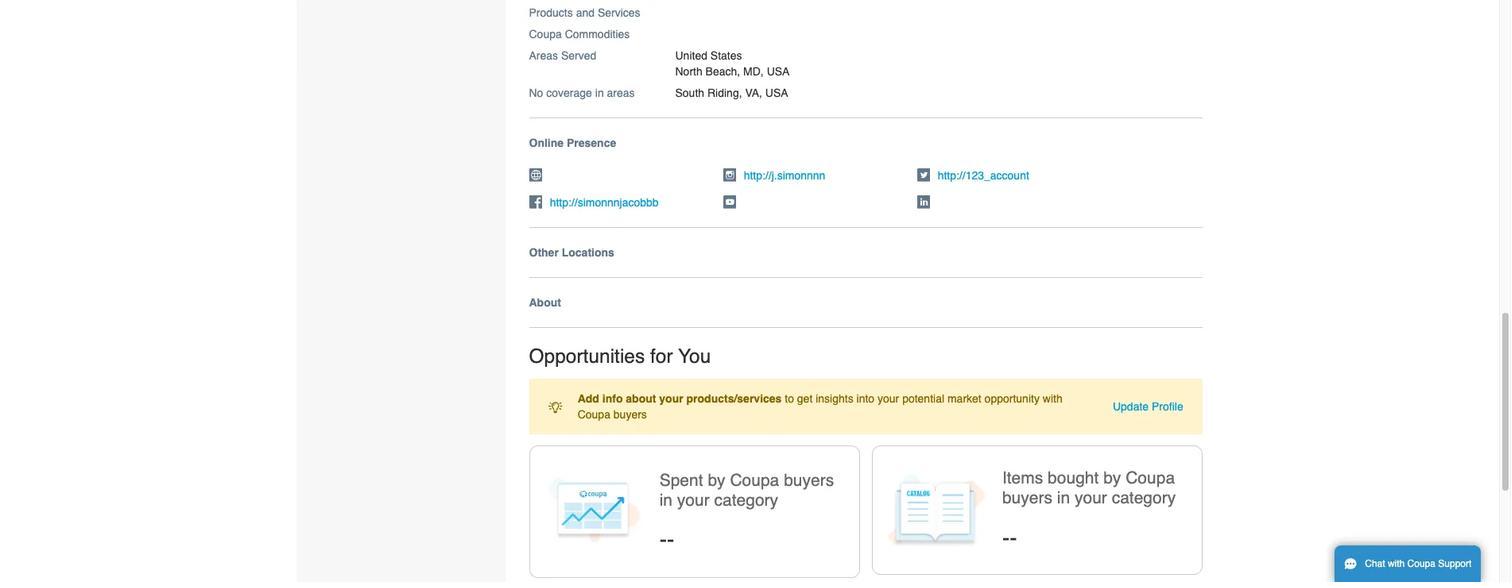 Task type: vqa. For each thing, say whether or not it's contained in the screenshot.
Coupa Supplier Portal "image"
no



Task type: locate. For each thing, give the bounding box(es) containing it.
and
[[576, 6, 595, 19]]

products
[[529, 6, 573, 19]]

alert
[[529, 379, 1203, 435]]

united
[[675, 49, 708, 62]]

buyers down "items"
[[1002, 489, 1053, 508]]

category inside the "spent by coupa buyers in your category"
[[714, 491, 778, 510]]

for
[[650, 345, 673, 368]]

your down bought at the bottom right
[[1075, 489, 1107, 508]]

update profile
[[1113, 401, 1183, 413]]

0 vertical spatial with
[[1043, 393, 1063, 405]]

buyers down about
[[614, 409, 647, 421]]

by inside 'items bought by coupa buyers in your category'
[[1104, 469, 1121, 488]]

in left areas
[[595, 86, 604, 99]]

in down the spent
[[660, 491, 673, 510]]

in down bought at the bottom right
[[1057, 489, 1070, 508]]

-- down the spent
[[660, 527, 674, 553]]

-- for in
[[660, 527, 674, 553]]

no coverage in areas
[[529, 86, 635, 99]]

2 horizontal spatial in
[[1057, 489, 1070, 508]]

0 horizontal spatial --
[[660, 527, 674, 553]]

0 vertical spatial usa
[[767, 65, 790, 78]]

with right 'opportunity'
[[1043, 393, 1063, 405]]

2 horizontal spatial buyers
[[1002, 489, 1053, 508]]

your right into
[[878, 393, 899, 405]]

chat
[[1365, 559, 1385, 570]]

-- down "items"
[[1002, 525, 1017, 551]]

coupa right the spent
[[730, 471, 779, 490]]

http://123_account link
[[938, 169, 1029, 182]]

va,
[[745, 86, 762, 99]]

1 vertical spatial with
[[1388, 559, 1405, 570]]

usa
[[767, 65, 790, 78], [765, 86, 788, 99]]

by right the spent
[[708, 471, 726, 490]]

your right about
[[659, 393, 683, 405]]

1 horizontal spatial by
[[1104, 469, 1121, 488]]

north
[[675, 65, 703, 78]]

http://simonnnjacobbb link
[[550, 196, 659, 209]]

category inside 'items bought by coupa buyers in your category'
[[1112, 489, 1176, 508]]

online presence
[[529, 136, 616, 149]]

1 horizontal spatial with
[[1388, 559, 1405, 570]]

coupa down update profile
[[1126, 469, 1175, 488]]

buyers down to get insights into your potential market opportunity with coupa buyers
[[784, 471, 834, 490]]

coupa
[[529, 28, 562, 40], [578, 409, 611, 421], [1126, 469, 1175, 488], [730, 471, 779, 490], [1408, 559, 1436, 570]]

0 horizontal spatial buyers
[[614, 409, 647, 421]]

market
[[948, 393, 982, 405]]

opportunity
[[985, 393, 1040, 405]]

0 horizontal spatial by
[[708, 471, 726, 490]]

1 horizontal spatial in
[[660, 491, 673, 510]]

by
[[1104, 469, 1121, 488], [708, 471, 726, 490]]

-- for buyers
[[1002, 525, 1017, 551]]

with right chat
[[1388, 559, 1405, 570]]

by right bought at the bottom right
[[1104, 469, 1121, 488]]

you
[[678, 345, 711, 368]]

united states north beach, md, usa
[[675, 49, 790, 78]]

http://123_account
[[938, 169, 1029, 182]]

1 horizontal spatial --
[[1002, 525, 1017, 551]]

areas served
[[529, 49, 597, 62]]

to get insights into your potential market opportunity with coupa buyers
[[578, 393, 1063, 421]]

items bought by coupa buyers in your category
[[1002, 469, 1176, 508]]

1 horizontal spatial buyers
[[784, 471, 834, 490]]

beach,
[[706, 65, 740, 78]]

update
[[1113, 401, 1149, 413]]

category
[[1112, 489, 1176, 508], [714, 491, 778, 510]]

1 horizontal spatial category
[[1112, 489, 1176, 508]]

usa right "va,"
[[765, 86, 788, 99]]

chat with coupa support
[[1365, 559, 1472, 570]]

buyers inside the "spent by coupa buyers in your category"
[[784, 471, 834, 490]]

usa right md,
[[767, 65, 790, 78]]

0 horizontal spatial in
[[595, 86, 604, 99]]

states
[[711, 49, 742, 62]]

south
[[675, 86, 704, 99]]

your down the spent
[[677, 491, 710, 510]]

your inside to get insights into your potential market opportunity with coupa buyers
[[878, 393, 899, 405]]

info
[[602, 393, 623, 405]]

opportunities
[[529, 345, 645, 368]]

in
[[595, 86, 604, 99], [1057, 489, 1070, 508], [660, 491, 673, 510]]

areas
[[529, 49, 558, 62]]

update profile link
[[1113, 401, 1183, 413]]

1 vertical spatial usa
[[765, 86, 788, 99]]

chat with coupa support button
[[1335, 546, 1481, 583]]

with
[[1043, 393, 1063, 405], [1388, 559, 1405, 570]]

buyers
[[614, 409, 647, 421], [784, 471, 834, 490], [1002, 489, 1053, 508]]

md,
[[743, 65, 764, 78]]

served
[[561, 49, 597, 62]]

0 horizontal spatial category
[[714, 491, 778, 510]]

--
[[1002, 525, 1017, 551], [660, 527, 674, 553]]

http://j.simonnnn
[[744, 169, 825, 182]]

no
[[529, 86, 543, 99]]

-
[[1002, 525, 1010, 551], [1010, 525, 1017, 551], [660, 527, 667, 553], [667, 527, 674, 553]]

spent by coupa buyers in your category
[[660, 471, 834, 510]]

items
[[1002, 469, 1043, 488]]

your
[[659, 393, 683, 405], [878, 393, 899, 405], [1075, 489, 1107, 508], [677, 491, 710, 510]]

coupa down add
[[578, 409, 611, 421]]

0 horizontal spatial with
[[1043, 393, 1063, 405]]

coupa left support
[[1408, 559, 1436, 570]]

about
[[626, 393, 656, 405]]



Task type: describe. For each thing, give the bounding box(es) containing it.
support
[[1438, 559, 1472, 570]]

alert containing add info about your products/services
[[529, 379, 1203, 435]]

buyers inside 'items bought by coupa buyers in your category'
[[1002, 489, 1053, 508]]

south riding, va, usa
[[675, 86, 788, 99]]

your inside 'items bought by coupa buyers in your category'
[[1075, 489, 1107, 508]]

products and services
[[529, 6, 640, 19]]

riding,
[[708, 86, 742, 99]]

with inside button
[[1388, 559, 1405, 570]]

get
[[797, 393, 813, 405]]

with inside to get insights into your potential market opportunity with coupa buyers
[[1043, 393, 1063, 405]]

potential
[[902, 393, 944, 405]]

about
[[529, 296, 561, 309]]

in inside the "spent by coupa buyers in your category"
[[660, 491, 673, 510]]

http://j.simonnnn link
[[744, 169, 825, 182]]

add
[[578, 393, 599, 405]]

products/services
[[686, 393, 782, 405]]

in inside 'items bought by coupa buyers in your category'
[[1057, 489, 1070, 508]]

services
[[598, 6, 640, 19]]

coupa inside the "spent by coupa buyers in your category"
[[730, 471, 779, 490]]

online
[[529, 136, 564, 149]]

usa inside united states north beach, md, usa
[[767, 65, 790, 78]]

coupa commodities
[[529, 28, 630, 40]]

into
[[857, 393, 875, 405]]

presence
[[567, 136, 616, 149]]

areas
[[607, 86, 635, 99]]

coupa inside to get insights into your potential market opportunity with coupa buyers
[[578, 409, 611, 421]]

to
[[785, 393, 794, 405]]

coupa inside 'items bought by coupa buyers in your category'
[[1126, 469, 1175, 488]]

buyers inside to get insights into your potential market opportunity with coupa buyers
[[614, 409, 647, 421]]

your inside the "spent by coupa buyers in your category"
[[677, 491, 710, 510]]

add info about your products/services
[[578, 393, 782, 405]]

other
[[529, 246, 559, 259]]

coverage
[[546, 86, 592, 99]]

commodities
[[565, 28, 630, 40]]

bought
[[1048, 469, 1099, 488]]

opportunities for you
[[529, 345, 711, 368]]

insights
[[816, 393, 854, 405]]

other locations
[[529, 246, 614, 259]]

locations
[[562, 246, 614, 259]]

profile
[[1152, 401, 1183, 413]]

http://simonnnjacobbb
[[550, 196, 659, 209]]

by inside the "spent by coupa buyers in your category"
[[708, 471, 726, 490]]

spent
[[660, 471, 703, 490]]

coupa inside button
[[1408, 559, 1436, 570]]

coupa up areas
[[529, 28, 562, 40]]



